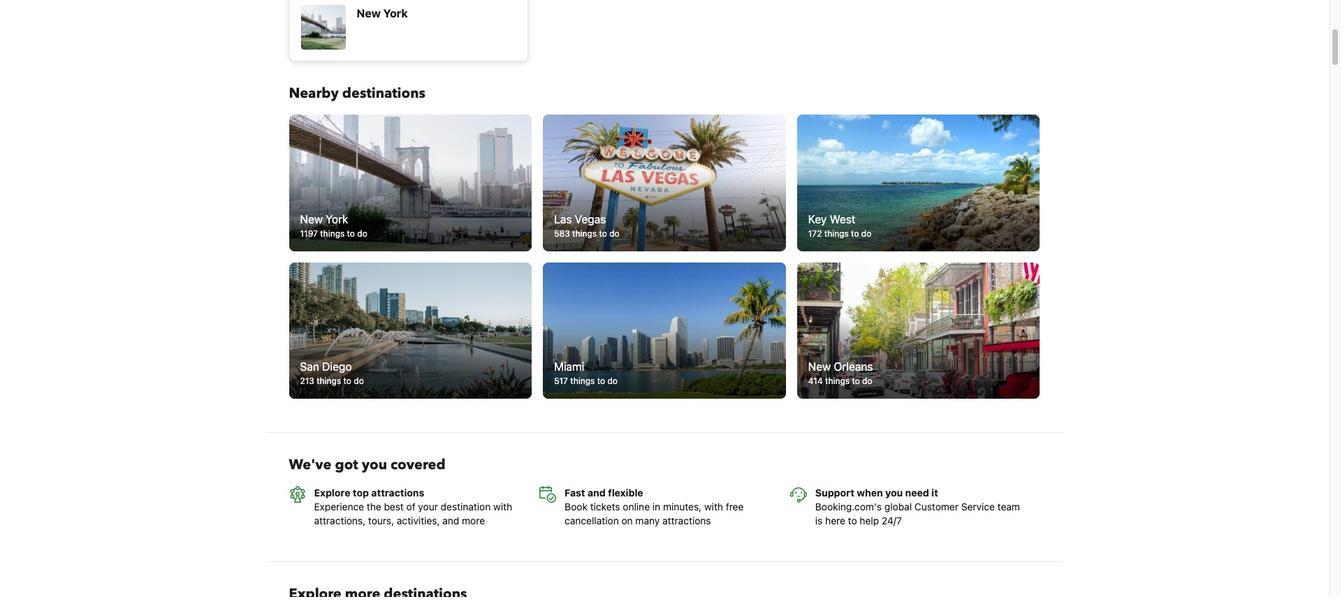 Task type: describe. For each thing, give the bounding box(es) containing it.
best
[[384, 501, 404, 513]]

do for new york
[[357, 228, 368, 239]]

the
[[367, 501, 381, 513]]

covered
[[391, 456, 446, 475]]

things for san diego
[[317, 376, 341, 387]]

213
[[300, 376, 314, 387]]

destination
[[441, 501, 491, 513]]

key west image
[[797, 115, 1040, 251]]

your
[[418, 501, 438, 513]]

service
[[962, 501, 995, 513]]

fast and flexible book tickets online in minutes, with free cancellation on many attractions
[[565, 487, 744, 527]]

you for got
[[362, 456, 387, 475]]

to inside support when you need it booking.com's global customer service team is here to help 24/7
[[848, 515, 857, 527]]

explore
[[314, 487, 351, 499]]

is
[[816, 515, 823, 527]]

york for new york
[[383, 7, 408, 20]]

we've
[[289, 456, 332, 475]]

new york link
[[289, 0, 529, 62]]

on
[[622, 515, 633, 527]]

booking.com's
[[816, 501, 882, 513]]

new for new orleans 414 things to do
[[809, 361, 831, 373]]

attractions inside explore top attractions experience the best of your destination with attractions, tours, activities, and more
[[371, 487, 424, 499]]

san diego 213 things to do
[[300, 361, 364, 387]]

top
[[353, 487, 369, 499]]

with inside fast and flexible book tickets online in minutes, with free cancellation on many attractions
[[705, 501, 723, 513]]

24/7
[[882, 515, 902, 527]]

vegas
[[575, 213, 606, 225]]

when
[[857, 487, 883, 499]]

of
[[406, 501, 416, 513]]

do for key west
[[862, 228, 872, 239]]

to for new orleans
[[852, 376, 860, 387]]

you for when
[[886, 487, 903, 499]]

1197
[[300, 228, 318, 239]]

key west 172 things to do
[[809, 213, 872, 239]]

517
[[554, 376, 568, 387]]

to for new york
[[347, 228, 355, 239]]

help
[[860, 515, 879, 527]]

new york
[[357, 7, 408, 20]]

things for new orleans
[[825, 376, 850, 387]]

attractions inside fast and flexible book tickets online in minutes, with free cancellation on many attractions
[[663, 515, 711, 527]]

support
[[816, 487, 855, 499]]

new orleans 414 things to do
[[809, 361, 873, 387]]

new for new york
[[357, 7, 381, 20]]

book
[[565, 501, 588, 513]]

las vegas 583 things to do
[[554, 213, 620, 239]]

to for san diego
[[344, 376, 352, 387]]

miami 517 things to do
[[554, 361, 618, 387]]

to inside miami 517 things to do
[[597, 376, 605, 387]]

fast
[[565, 487, 585, 499]]

san
[[300, 361, 319, 373]]

things for las vegas
[[573, 228, 597, 239]]

key
[[809, 213, 827, 225]]

to for las vegas
[[599, 228, 607, 239]]

experience
[[314, 501, 364, 513]]

in
[[653, 501, 661, 513]]

and inside explore top attractions experience the best of your destination with attractions, tours, activities, and more
[[443, 515, 459, 527]]



Task type: vqa. For each thing, say whether or not it's contained in the screenshot.


Task type: locate. For each thing, give the bounding box(es) containing it.
with left free
[[705, 501, 723, 513]]

to right 1197
[[347, 228, 355, 239]]

and up tickets
[[588, 487, 606, 499]]

0 horizontal spatial you
[[362, 456, 387, 475]]

1 vertical spatial and
[[443, 515, 459, 527]]

need
[[906, 487, 929, 499]]

destinations
[[342, 84, 426, 103]]

1 horizontal spatial you
[[886, 487, 903, 499]]

0 vertical spatial attractions
[[371, 487, 424, 499]]

and
[[588, 487, 606, 499], [443, 515, 459, 527]]

things down the vegas
[[573, 228, 597, 239]]

with
[[494, 501, 512, 513], [705, 501, 723, 513]]

things inside new york 1197 things to do
[[320, 228, 345, 239]]

customer
[[915, 501, 959, 513]]

nearby
[[289, 84, 339, 103]]

tickets
[[590, 501, 620, 513]]

new for new york 1197 things to do
[[300, 213, 323, 225]]

support when you need it booking.com's global customer service team is here to help 24/7
[[816, 487, 1020, 527]]

activities,
[[397, 515, 440, 527]]

global
[[885, 501, 912, 513]]

to
[[347, 228, 355, 239], [599, 228, 607, 239], [851, 228, 859, 239], [344, 376, 352, 387], [597, 376, 605, 387], [852, 376, 860, 387], [848, 515, 857, 527]]

more
[[462, 515, 485, 527]]

team
[[998, 501, 1020, 513]]

2 horizontal spatial new
[[809, 361, 831, 373]]

got
[[335, 456, 358, 475]]

414
[[809, 376, 823, 387]]

do
[[357, 228, 368, 239], [610, 228, 620, 239], [862, 228, 872, 239], [354, 376, 364, 387], [608, 376, 618, 387], [863, 376, 873, 387]]

you up global
[[886, 487, 903, 499]]

things inside san diego 213 things to do
[[317, 376, 341, 387]]

york
[[383, 7, 408, 20], [326, 213, 348, 225]]

do down orleans at bottom
[[863, 376, 873, 387]]

cancellation
[[565, 515, 619, 527]]

to right 517 at the bottom of the page
[[597, 376, 605, 387]]

minutes,
[[663, 501, 702, 513]]

with right the destination
[[494, 501, 512, 513]]

to down the vegas
[[599, 228, 607, 239]]

1 vertical spatial york
[[326, 213, 348, 225]]

2 with from the left
[[705, 501, 723, 513]]

new orleans image
[[797, 263, 1040, 399]]

new inside new orleans 414 things to do
[[809, 361, 831, 373]]

many
[[636, 515, 660, 527]]

york for new york 1197 things to do
[[326, 213, 348, 225]]

to inside las vegas 583 things to do
[[599, 228, 607, 239]]

things right 1197
[[320, 228, 345, 239]]

things
[[320, 228, 345, 239], [573, 228, 597, 239], [825, 228, 849, 239], [317, 376, 341, 387], [571, 376, 595, 387], [825, 376, 850, 387]]

1 vertical spatial new
[[300, 213, 323, 225]]

flexible
[[608, 487, 644, 499]]

do right 213
[[354, 376, 364, 387]]

to inside new york 1197 things to do
[[347, 228, 355, 239]]

and inside fast and flexible book tickets online in minutes, with free cancellation on many attractions
[[588, 487, 606, 499]]

things for key west
[[825, 228, 849, 239]]

1 with from the left
[[494, 501, 512, 513]]

0 vertical spatial and
[[588, 487, 606, 499]]

0 horizontal spatial york
[[326, 213, 348, 225]]

las vegas image
[[543, 115, 786, 251]]

and down the destination
[[443, 515, 459, 527]]

attractions up best
[[371, 487, 424, 499]]

0 vertical spatial new
[[357, 7, 381, 20]]

with inside explore top attractions experience the best of your destination with attractions, tours, activities, and more
[[494, 501, 512, 513]]

things inside las vegas 583 things to do
[[573, 228, 597, 239]]

here
[[826, 515, 846, 527]]

we've got you covered
[[289, 456, 446, 475]]

attractions down the minutes,
[[663, 515, 711, 527]]

do inside san diego 213 things to do
[[354, 376, 364, 387]]

to down diego
[[344, 376, 352, 387]]

west
[[830, 213, 856, 225]]

to inside san diego 213 things to do
[[344, 376, 352, 387]]

2 vertical spatial new
[[809, 361, 831, 373]]

1 horizontal spatial york
[[383, 7, 408, 20]]

to inside new orleans 414 things to do
[[852, 376, 860, 387]]

las
[[554, 213, 572, 225]]

do inside key west 172 things to do
[[862, 228, 872, 239]]

attractions,
[[314, 515, 366, 527]]

1 horizontal spatial with
[[705, 501, 723, 513]]

things down miami
[[571, 376, 595, 387]]

things inside miami 517 things to do
[[571, 376, 595, 387]]

0 horizontal spatial new
[[300, 213, 323, 225]]

1 vertical spatial you
[[886, 487, 903, 499]]

new york image
[[289, 115, 532, 251]]

do inside new orleans 414 things to do
[[863, 376, 873, 387]]

things inside new orleans 414 things to do
[[825, 376, 850, 387]]

new inside new york 1197 things to do
[[300, 213, 323, 225]]

do inside las vegas 583 things to do
[[610, 228, 620, 239]]

172
[[809, 228, 822, 239]]

free
[[726, 501, 744, 513]]

1 horizontal spatial and
[[588, 487, 606, 499]]

to for key west
[[851, 228, 859, 239]]

to down 'west'
[[851, 228, 859, 239]]

do for las vegas
[[610, 228, 620, 239]]

0 vertical spatial you
[[362, 456, 387, 475]]

things for new york
[[320, 228, 345, 239]]

1 horizontal spatial new
[[357, 7, 381, 20]]

do inside miami 517 things to do
[[608, 376, 618, 387]]

you right got on the bottom left
[[362, 456, 387, 475]]

do for new orleans
[[863, 376, 873, 387]]

york inside new york 1197 things to do
[[326, 213, 348, 225]]

things down 'west'
[[825, 228, 849, 239]]

it
[[932, 487, 938, 499]]

to inside key west 172 things to do
[[851, 228, 859, 239]]

do for san diego
[[354, 376, 364, 387]]

0 horizontal spatial attractions
[[371, 487, 424, 499]]

1 horizontal spatial attractions
[[663, 515, 711, 527]]

attractions
[[371, 487, 424, 499], [663, 515, 711, 527]]

things down diego
[[317, 376, 341, 387]]

miami
[[554, 361, 584, 373]]

orleans
[[834, 361, 873, 373]]

new york 1197 things to do
[[300, 213, 368, 239]]

san diego image
[[289, 263, 532, 399]]

to down booking.com's
[[848, 515, 857, 527]]

0 horizontal spatial and
[[443, 515, 459, 527]]

do right 517 at the bottom of the page
[[608, 376, 618, 387]]

you
[[362, 456, 387, 475], [886, 487, 903, 499]]

miami image
[[543, 263, 786, 399]]

to down orleans at bottom
[[852, 376, 860, 387]]

you inside support when you need it booking.com's global customer service team is here to help 24/7
[[886, 487, 903, 499]]

0 horizontal spatial with
[[494, 501, 512, 513]]

things down orleans at bottom
[[825, 376, 850, 387]]

tours,
[[368, 515, 394, 527]]

do right 583
[[610, 228, 620, 239]]

new
[[357, 7, 381, 20], [300, 213, 323, 225], [809, 361, 831, 373]]

explore top attractions experience the best of your destination with attractions, tours, activities, and more
[[314, 487, 512, 527]]

0 vertical spatial york
[[383, 7, 408, 20]]

do inside new york 1197 things to do
[[357, 228, 368, 239]]

do right 172
[[862, 228, 872, 239]]

diego
[[322, 361, 352, 373]]

do right 1197
[[357, 228, 368, 239]]

583
[[554, 228, 570, 239]]

things inside key west 172 things to do
[[825, 228, 849, 239]]

1 vertical spatial attractions
[[663, 515, 711, 527]]

online
[[623, 501, 650, 513]]

nearby destinations
[[289, 84, 426, 103]]



